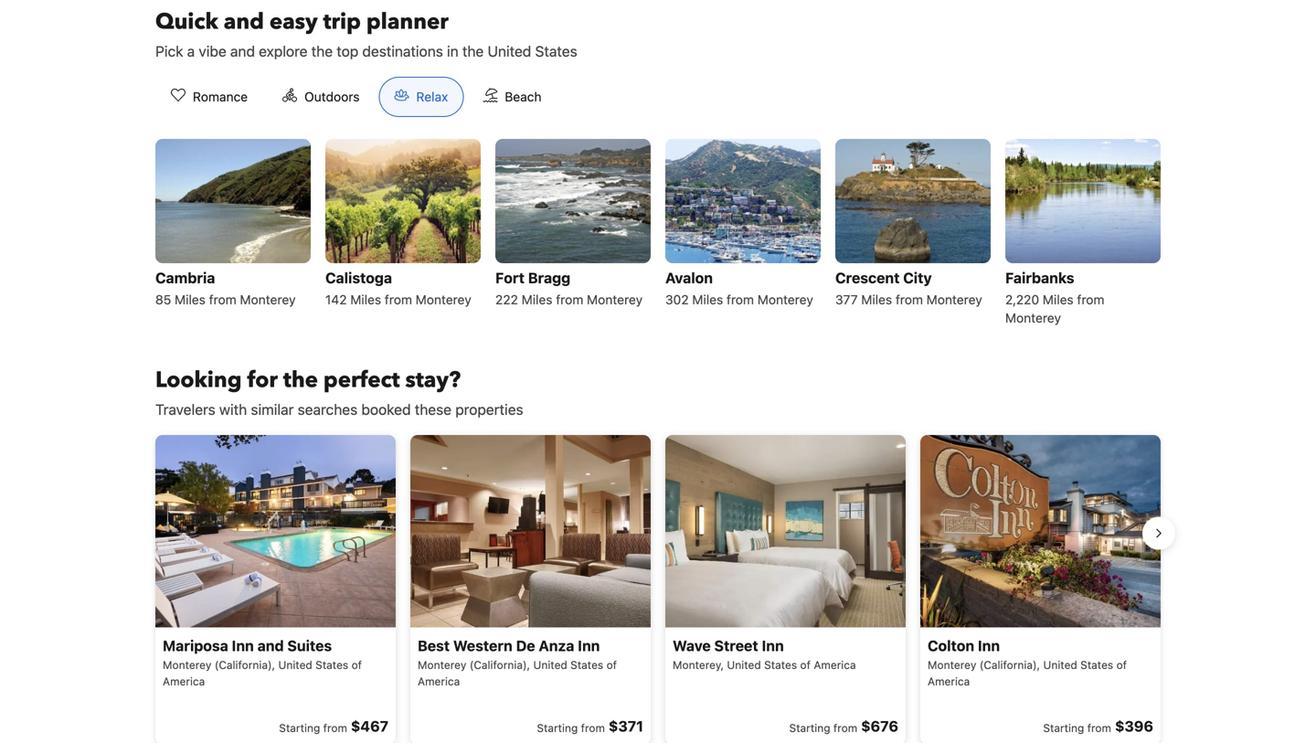 Task type: locate. For each thing, give the bounding box(es) containing it.
perfect
[[324, 365, 400, 395]]

united up the 'starting from $396' on the bottom right of the page
[[1043, 658, 1078, 671]]

monterey left 142
[[240, 292, 296, 307]]

from down calistoga
[[385, 292, 412, 307]]

inn right mariposa on the bottom of the page
[[232, 637, 254, 654]]

romance
[[193, 89, 248, 104]]

monterey inside colton inn monterey (california), united states of america
[[928, 658, 977, 671]]

monterey down best
[[418, 658, 467, 671]]

inn inside the best western de anza inn monterey (california), united states of america
[[578, 637, 600, 654]]

monterey down mariposa on the bottom of the page
[[163, 658, 211, 671]]

starting
[[279, 722, 320, 734], [537, 722, 578, 734], [789, 722, 830, 734], [1043, 722, 1084, 734]]

1 miles from the left
[[175, 292, 206, 307]]

states inside mariposa inn and suites monterey (california), united states of america
[[316, 658, 348, 671]]

and right vibe
[[230, 42, 255, 60]]

from down 'cambria'
[[209, 292, 237, 307]]

with
[[219, 401, 247, 418]]

beach button
[[467, 77, 557, 117]]

$467
[[351, 717, 388, 735]]

region
[[141, 428, 1176, 743]]

from down 'bragg'
[[556, 292, 584, 307]]

united
[[488, 42, 531, 60], [278, 658, 312, 671], [533, 658, 567, 671], [727, 658, 761, 671], [1043, 658, 1078, 671]]

united down suites
[[278, 658, 312, 671]]

starting left '$371'
[[537, 722, 578, 734]]

monterey down city
[[927, 292, 982, 307]]

222
[[495, 292, 518, 307]]

quick
[[155, 7, 218, 37]]

of up $396
[[1117, 658, 1127, 671]]

of inside mariposa inn and suites monterey (california), united states of america
[[352, 658, 362, 671]]

america inside mariposa inn and suites monterey (california), united states of america
[[163, 675, 205, 688]]

america down best
[[418, 675, 460, 688]]

united down anza
[[533, 658, 567, 671]]

from down city
[[896, 292, 923, 307]]

from
[[209, 292, 237, 307], [385, 292, 412, 307], [556, 292, 584, 307], [727, 292, 754, 307], [896, 292, 923, 307], [1077, 292, 1105, 307], [323, 722, 347, 734], [581, 722, 605, 734], [834, 722, 858, 734], [1088, 722, 1112, 734]]

miles down calistoga
[[350, 292, 381, 307]]

of up $467
[[352, 658, 362, 671]]

the right the for
[[283, 365, 318, 395]]

starting left $396
[[1043, 722, 1084, 734]]

states up beach
[[535, 42, 577, 60]]

similar
[[251, 401, 294, 418]]

fort
[[495, 269, 525, 286]]

377
[[835, 292, 858, 307]]

anza
[[539, 637, 574, 654]]

3 of from the left
[[800, 658, 811, 671]]

from inside fairbanks 2,220 miles from monterey
[[1077, 292, 1105, 307]]

miles down the avalon
[[692, 292, 723, 307]]

for
[[247, 365, 278, 395]]

the
[[311, 42, 333, 60], [462, 42, 484, 60], [283, 365, 318, 395]]

and up vibe
[[224, 7, 264, 37]]

of up starting from $676
[[800, 658, 811, 671]]

from left $676
[[834, 722, 858, 734]]

america up starting from $676
[[814, 658, 856, 671]]

states down anza
[[571, 658, 604, 671]]

0 vertical spatial and
[[224, 7, 264, 37]]

street
[[714, 637, 758, 654]]

america
[[814, 658, 856, 671], [163, 675, 205, 688], [418, 675, 460, 688], [928, 675, 970, 688]]

miles inside avalon 302 miles from monterey
[[692, 292, 723, 307]]

miles inside the cambria 85 miles from monterey
[[175, 292, 206, 307]]

3 inn from the left
[[762, 637, 784, 654]]

4 inn from the left
[[978, 637, 1000, 654]]

miles inside fairbanks 2,220 miles from monterey
[[1043, 292, 1074, 307]]

of inside colton inn monterey (california), united states of america
[[1117, 658, 1127, 671]]

from left $396
[[1088, 722, 1112, 734]]

america inside colton inn monterey (california), united states of america
[[928, 675, 970, 688]]

starting for $676
[[789, 722, 830, 734]]

and
[[224, 7, 264, 37], [230, 42, 255, 60], [257, 637, 284, 654]]

inn right 'colton'
[[978, 637, 1000, 654]]

2 horizontal spatial (california),
[[980, 658, 1040, 671]]

monterey left 222
[[416, 292, 471, 307]]

monterey
[[240, 292, 296, 307], [416, 292, 471, 307], [587, 292, 643, 307], [758, 292, 813, 307], [927, 292, 982, 307], [1006, 310, 1061, 325], [163, 658, 211, 671], [418, 658, 467, 671], [928, 658, 977, 671]]

planner
[[366, 7, 449, 37]]

1 (california), from the left
[[215, 658, 275, 671]]

starting inside starting from $467
[[279, 722, 320, 734]]

miles down 'cambria'
[[175, 292, 206, 307]]

starting from $396
[[1043, 717, 1154, 735]]

miles inside fort bragg 222 miles from monterey
[[522, 292, 553, 307]]

starting for $371
[[537, 722, 578, 734]]

of up '$371'
[[607, 658, 617, 671]]

states inside quick and easy trip planner pick a vibe and explore the top destinations in the united states
[[535, 42, 577, 60]]

2 of from the left
[[607, 658, 617, 671]]

monterey down 2,220
[[1006, 310, 1061, 325]]

and inside mariposa inn and suites monterey (california), united states of america
[[257, 637, 284, 654]]

from inside calistoga 142 miles from monterey
[[385, 292, 412, 307]]

miles for fairbanks
[[1043, 292, 1074, 307]]

3 miles from the left
[[522, 292, 553, 307]]

pick
[[155, 42, 183, 60]]

0 horizontal spatial (california),
[[215, 658, 275, 671]]

$676
[[861, 717, 899, 735]]

from right 2,220
[[1077, 292, 1105, 307]]

miles
[[175, 292, 206, 307], [350, 292, 381, 307], [522, 292, 553, 307], [692, 292, 723, 307], [861, 292, 892, 307], [1043, 292, 1074, 307]]

starting from $467
[[279, 717, 388, 735]]

1 horizontal spatial (california),
[[470, 658, 530, 671]]

united inside wave street inn monterey, united states of america
[[727, 658, 761, 671]]

2 miles from the left
[[350, 292, 381, 307]]

united down the "street"
[[727, 658, 761, 671]]

302
[[665, 292, 689, 307]]

$371
[[609, 717, 644, 735]]

2 vertical spatial and
[[257, 637, 284, 654]]

monterey inside mariposa inn and suites monterey (california), united states of america
[[163, 658, 211, 671]]

miles down crescent
[[861, 292, 892, 307]]

states right monterey,
[[764, 658, 797, 671]]

(california),
[[215, 658, 275, 671], [470, 658, 530, 671], [980, 658, 1040, 671]]

from left $467
[[323, 722, 347, 734]]

starting inside starting from $371
[[537, 722, 578, 734]]

starting left $467
[[279, 722, 320, 734]]

a
[[187, 42, 195, 60]]

2 starting from the left
[[537, 722, 578, 734]]

(california), inside mariposa inn and suites monterey (california), united states of america
[[215, 658, 275, 671]]

2 (california), from the left
[[470, 658, 530, 671]]

miles down 'bragg'
[[522, 292, 553, 307]]

searches
[[298, 401, 358, 418]]

1 of from the left
[[352, 658, 362, 671]]

1 starting from the left
[[279, 722, 320, 734]]

tab list
[[141, 77, 572, 118]]

crescent
[[835, 269, 900, 286]]

6 miles from the left
[[1043, 292, 1074, 307]]

4 of from the left
[[1117, 658, 1127, 671]]

3 (california), from the left
[[980, 658, 1040, 671]]

mariposa inn and suites monterey (california), united states of america
[[163, 637, 362, 688]]

miles down fairbanks
[[1043, 292, 1074, 307]]

2 inn from the left
[[578, 637, 600, 654]]

3 starting from the left
[[789, 722, 830, 734]]

calistoga
[[325, 269, 392, 286]]

inn
[[232, 637, 254, 654], [578, 637, 600, 654], [762, 637, 784, 654], [978, 637, 1000, 654]]

inn right the "street"
[[762, 637, 784, 654]]

monterey down 'colton'
[[928, 658, 977, 671]]

from left '$371'
[[581, 722, 605, 734]]

the inside looking for the perfect stay? travelers with similar searches booked these properties
[[283, 365, 318, 395]]

relax button
[[379, 77, 464, 117]]

4 miles from the left
[[692, 292, 723, 307]]

from inside starting from $676
[[834, 722, 858, 734]]

from inside starting from $467
[[323, 722, 347, 734]]

monterey inside crescent city 377 miles from monterey
[[927, 292, 982, 307]]

states
[[535, 42, 577, 60], [316, 658, 348, 671], [571, 658, 604, 671], [764, 658, 797, 671], [1081, 658, 1114, 671]]

from inside fort bragg 222 miles from monterey
[[556, 292, 584, 307]]

1 inn from the left
[[232, 637, 254, 654]]

looking for the perfect stay? travelers with similar searches booked these properties
[[155, 365, 523, 418]]

(california), inside colton inn monterey (california), united states of america
[[980, 658, 1040, 671]]

of inside the best western de anza inn monterey (california), united states of america
[[607, 658, 617, 671]]

the left top
[[311, 42, 333, 60]]

miles inside crescent city 377 miles from monterey
[[861, 292, 892, 307]]

calistoga 142 miles from monterey
[[325, 269, 471, 307]]

western
[[453, 637, 513, 654]]

colton inn monterey (california), united states of america
[[928, 637, 1127, 688]]

from right 302
[[727, 292, 754, 307]]

5 miles from the left
[[861, 292, 892, 307]]

america down 'colton'
[[928, 675, 970, 688]]

avalon
[[665, 269, 713, 286]]

stay?
[[405, 365, 461, 395]]

starting for $467
[[279, 722, 320, 734]]

of inside wave street inn monterey, united states of america
[[800, 658, 811, 671]]

of
[[352, 658, 362, 671], [607, 658, 617, 671], [800, 658, 811, 671], [1117, 658, 1127, 671]]

the right in
[[462, 42, 484, 60]]

america inside wave street inn monterey, united states of america
[[814, 658, 856, 671]]

outdoors button
[[267, 77, 375, 117]]

fairbanks
[[1006, 269, 1075, 286]]

miles for avalon
[[692, 292, 723, 307]]

inn right anza
[[578, 637, 600, 654]]

america down mariposa on the bottom of the page
[[163, 675, 205, 688]]

starting left $676
[[789, 722, 830, 734]]

miles inside calistoga 142 miles from monterey
[[350, 292, 381, 307]]

from inside avalon 302 miles from monterey
[[727, 292, 754, 307]]

wave
[[673, 637, 711, 654]]

monterey left '377'
[[758, 292, 813, 307]]

4 starting from the left
[[1043, 722, 1084, 734]]

starting inside starting from $676
[[789, 722, 830, 734]]

united up the beach button
[[488, 42, 531, 60]]

starting inside the 'starting from $396'
[[1043, 722, 1084, 734]]

states up the 'starting from $396' on the bottom right of the page
[[1081, 658, 1114, 671]]

monterey left 302
[[587, 292, 643, 307]]

and left suites
[[257, 637, 284, 654]]

states down suites
[[316, 658, 348, 671]]

85
[[155, 292, 171, 307]]



Task type: describe. For each thing, give the bounding box(es) containing it.
america inside the best western de anza inn monterey (california), united states of america
[[418, 675, 460, 688]]

destinations
[[362, 42, 443, 60]]

142
[[325, 292, 347, 307]]

vibe
[[199, 42, 226, 60]]

top
[[337, 42, 359, 60]]

de
[[516, 637, 535, 654]]

properties
[[455, 401, 523, 418]]

looking
[[155, 365, 242, 395]]

monterey inside calistoga 142 miles from monterey
[[416, 292, 471, 307]]

monterey inside fort bragg 222 miles from monterey
[[587, 292, 643, 307]]

2,220
[[1006, 292, 1039, 307]]

relax
[[416, 89, 448, 104]]

starting from $676
[[789, 717, 899, 735]]

best western de anza inn monterey (california), united states of america
[[418, 637, 617, 688]]

cambria
[[155, 269, 215, 286]]

united inside colton inn monterey (california), united states of america
[[1043, 658, 1078, 671]]

states inside colton inn monterey (california), united states of america
[[1081, 658, 1114, 671]]

travelers
[[155, 401, 216, 418]]

inn inside colton inn monterey (california), united states of america
[[978, 637, 1000, 654]]

from inside crescent city 377 miles from monterey
[[896, 292, 923, 307]]

booked
[[361, 401, 411, 418]]

crescent city 377 miles from monterey
[[835, 269, 982, 307]]

bragg
[[528, 269, 571, 286]]

from inside starting from $371
[[581, 722, 605, 734]]

best
[[418, 637, 450, 654]]

monterey,
[[673, 658, 724, 671]]

romance button
[[155, 77, 263, 117]]

1 vertical spatial and
[[230, 42, 255, 60]]

wave street inn monterey, united states of america
[[673, 637, 856, 671]]

united inside quick and easy trip planner pick a vibe and explore the top destinations in the united states
[[488, 42, 531, 60]]

explore
[[259, 42, 308, 60]]

states inside the best western de anza inn monterey (california), united states of america
[[571, 658, 604, 671]]

monterey inside the best western de anza inn monterey (california), united states of america
[[418, 658, 467, 671]]

monterey inside avalon 302 miles from monterey
[[758, 292, 813, 307]]

in
[[447, 42, 459, 60]]

fairbanks 2,220 miles from monterey
[[1006, 269, 1105, 325]]

miles for calistoga
[[350, 292, 381, 307]]

miles for cambria
[[175, 292, 206, 307]]

cambria 85 miles from monterey
[[155, 269, 296, 307]]

monterey inside the cambria 85 miles from monterey
[[240, 292, 296, 307]]

quick and easy trip planner pick a vibe and explore the top destinations in the united states
[[155, 7, 577, 60]]

starting from $371
[[537, 717, 644, 735]]

from inside the 'starting from $396'
[[1088, 722, 1112, 734]]

beach
[[505, 89, 542, 104]]

mariposa
[[163, 637, 228, 654]]

starting for $396
[[1043, 722, 1084, 734]]

trip
[[323, 7, 361, 37]]

states inside wave street inn monterey, united states of america
[[764, 658, 797, 671]]

from inside the cambria 85 miles from monterey
[[209, 292, 237, 307]]

suites
[[287, 637, 332, 654]]

united inside the best western de anza inn monterey (california), united states of america
[[533, 658, 567, 671]]

tab list containing romance
[[141, 77, 572, 118]]

(california), inside the best western de anza inn monterey (california), united states of america
[[470, 658, 530, 671]]

easy
[[270, 7, 318, 37]]

inn inside mariposa inn and suites monterey (california), united states of america
[[232, 637, 254, 654]]

inn inside wave street inn monterey, united states of america
[[762, 637, 784, 654]]

monterey inside fairbanks 2,220 miles from monterey
[[1006, 310, 1061, 325]]

outdoors
[[304, 89, 360, 104]]

these
[[415, 401, 452, 418]]

city
[[903, 269, 932, 286]]

colton
[[928, 637, 975, 654]]

united inside mariposa inn and suites monterey (california), united states of america
[[278, 658, 312, 671]]

$396
[[1115, 717, 1154, 735]]

fort bragg 222 miles from monterey
[[495, 269, 643, 307]]

avalon 302 miles from monterey
[[665, 269, 813, 307]]

region containing mariposa inn and suites
[[141, 428, 1176, 743]]



Task type: vqa. For each thing, say whether or not it's contained in the screenshot.
Wed, Dec 27 11:30 AM
no



